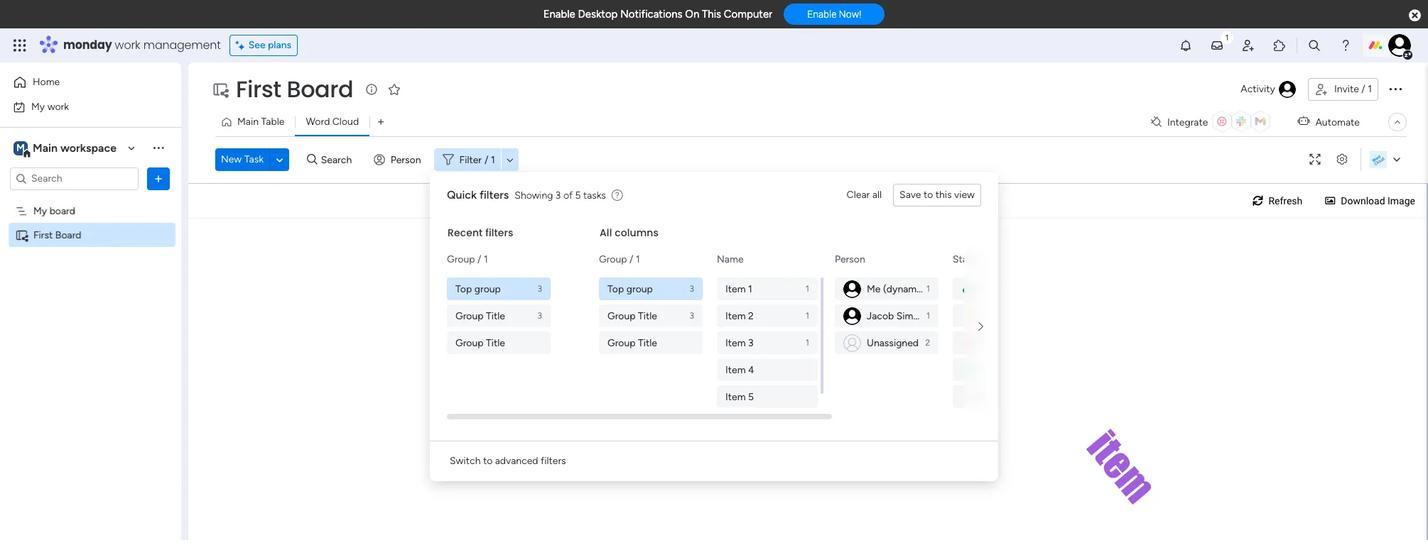 Task type: describe. For each thing, give the bounding box(es) containing it.
desktop
[[578, 8, 618, 21]]

inbox image
[[1210, 38, 1224, 53]]

work for my
[[47, 101, 69, 113]]

collapse board header image
[[1392, 117, 1403, 128]]

3 inside name group
[[748, 337, 754, 349]]

computer
[[724, 8, 773, 21]]

enable for enable now!
[[807, 9, 837, 20]]

help image
[[1339, 38, 1353, 53]]

my board
[[33, 205, 75, 217]]

item 2
[[725, 310, 754, 322]]

done
[[990, 283, 1012, 295]]

/ down recent filters
[[478, 254, 481, 266]]

/ inside button
[[1362, 83, 1366, 95]]

top group for filters
[[455, 283, 501, 295]]

save
[[900, 189, 921, 201]]

item for item 4
[[725, 364, 746, 376]]

show board description image
[[363, 82, 380, 97]]

notifications image
[[1179, 38, 1193, 53]]

advanced
[[495, 455, 538, 468]]

board
[[49, 205, 75, 217]]

switch to advanced filters
[[450, 455, 566, 468]]

me
[[867, 283, 881, 295]]

3 inside quick filters showing 3 of 5 tasks
[[556, 189, 561, 201]]

1 inside invite / 1 button
[[1368, 83, 1372, 95]]

name
[[717, 254, 744, 266]]

all columns
[[600, 226, 659, 240]]

0 vertical spatial jacob simon image
[[1388, 34, 1411, 57]]

stuck
[[976, 337, 1002, 349]]

my for my board
[[33, 205, 47, 217]]

work for monday
[[115, 37, 140, 53]]

home button
[[9, 71, 153, 94]]

item for item 3
[[725, 337, 746, 349]]

item 5
[[725, 391, 754, 403]]

all
[[872, 189, 882, 201]]

top for recent
[[455, 283, 472, 295]]

item for item 1
[[725, 283, 746, 295]]

filters for recent
[[485, 226, 513, 240]]

1 vertical spatial shareable board image
[[15, 228, 28, 242]]

recent filters
[[448, 226, 513, 240]]

see
[[248, 39, 265, 51]]

integrate
[[1167, 116, 1208, 128]]

(dynamic)
[[883, 283, 928, 295]]

item 3
[[725, 337, 754, 349]]

tasks
[[583, 189, 606, 201]]

monday work management
[[63, 37, 221, 53]]

person button
[[368, 149, 430, 171]]

recent
[[448, 226, 483, 240]]

of
[[563, 189, 573, 201]]

open full screen image
[[1304, 155, 1327, 165]]

plans
[[268, 39, 291, 51]]

see plans button
[[229, 35, 298, 56]]

invite / 1
[[1334, 83, 1372, 95]]

m
[[16, 142, 25, 154]]

item 4
[[725, 364, 754, 376]]

save to this view button
[[893, 184, 981, 207]]

item for item 5
[[725, 391, 746, 403]]

add to favorites image
[[387, 82, 402, 96]]

invite members image
[[1241, 38, 1256, 53]]

group / 1 group for all columns
[[599, 278, 706, 355]]

enable for enable desktop notifications on this computer
[[543, 8, 575, 21]]

on
[[1016, 310, 1027, 322]]

Search field
[[317, 150, 360, 170]]

item for item 2
[[725, 310, 746, 322]]

2 inside name group
[[748, 310, 754, 322]]

first board inside list box
[[33, 229, 81, 241]]

learn more image
[[612, 189, 623, 203]]

angle down image
[[276, 155, 283, 165]]

word cloud
[[306, 116, 359, 128]]

all for all columns
[[600, 226, 612, 240]]

done
[[976, 364, 1000, 376]]

my work
[[31, 101, 69, 113]]

automate
[[1316, 116, 1360, 128]]

workspace image
[[14, 140, 28, 156]]

monday
[[63, 37, 112, 53]]

working on it
[[976, 310, 1035, 322]]

workspace
[[60, 141, 117, 155]]

save to this view
[[900, 189, 975, 201]]

list box containing my board
[[0, 196, 181, 439]]

this
[[702, 8, 721, 21]]

enable desktop notifications on this computer
[[543, 8, 773, 21]]

cloud
[[332, 116, 359, 128]]

new
[[221, 153, 242, 166]]

item 1
[[725, 283, 752, 295]]

new task
[[221, 153, 264, 166]]

invite / 1 button
[[1308, 78, 1379, 101]]

to for switch
[[483, 455, 493, 468]]

new task button
[[215, 149, 269, 171]]

switch
[[450, 455, 481, 468]]

word cloud button
[[295, 111, 370, 134]]

showing
[[515, 189, 553, 201]]

columns
[[615, 226, 659, 240]]

quick filters showing 3 of 5 tasks
[[447, 188, 606, 202]]

word
[[306, 116, 330, 128]]



Task type: locate. For each thing, give the bounding box(es) containing it.
/ right filter
[[485, 154, 489, 166]]

2 right unassigned
[[925, 338, 930, 348]]

my inside list box
[[33, 205, 47, 217]]

1 horizontal spatial first board
[[236, 73, 353, 105]]

main left table
[[237, 116, 259, 128]]

person
[[391, 154, 421, 166], [835, 254, 865, 266]]

main workspace
[[33, 141, 117, 155]]

0 horizontal spatial main
[[33, 141, 58, 155]]

2 group / 1 from the left
[[599, 254, 640, 266]]

main for main workspace
[[33, 141, 58, 155]]

task
[[244, 153, 264, 166]]

group / 1
[[447, 254, 488, 266], [599, 254, 640, 266]]

0 horizontal spatial board
[[55, 229, 81, 241]]

0 vertical spatial work
[[115, 37, 140, 53]]

3
[[556, 189, 561, 201], [538, 284, 542, 294], [690, 284, 694, 294], [538, 311, 542, 321], [690, 311, 694, 321], [748, 337, 754, 349]]

board inside list box
[[55, 229, 81, 241]]

0 vertical spatial 2
[[748, 310, 754, 322]]

person down clear at right top
[[835, 254, 865, 266]]

2 group from the left
[[627, 283, 653, 295]]

all inside status group
[[976, 283, 987, 295]]

all
[[600, 226, 612, 240], [976, 283, 987, 295]]

2 item from the top
[[725, 310, 746, 322]]

work
[[115, 37, 140, 53], [47, 101, 69, 113]]

select product image
[[13, 38, 27, 53]]

top down recent
[[455, 283, 472, 295]]

1 vertical spatial my
[[33, 205, 47, 217]]

group / 1 group for recent filters
[[447, 278, 554, 355]]

person inside popup button
[[391, 154, 421, 166]]

shareable board image
[[212, 81, 229, 98], [15, 228, 28, 242]]

1 image
[[1221, 29, 1234, 45]]

all for all done labels
[[976, 283, 987, 295]]

jacob simon image
[[1388, 34, 1411, 57], [843, 280, 861, 298], [843, 307, 861, 325]]

to left 'this'
[[924, 189, 933, 201]]

group down recent filters
[[474, 283, 501, 295]]

main table
[[237, 116, 285, 128]]

top down all columns
[[608, 283, 624, 295]]

2 group / 1 group from the left
[[599, 278, 706, 355]]

0 horizontal spatial shareable board image
[[15, 228, 28, 242]]

main inside 'button'
[[237, 116, 259, 128]]

group / 1 group
[[447, 278, 554, 355], [599, 278, 706, 355]]

5 down 4 on the bottom of page
[[748, 391, 754, 403]]

v2 search image
[[307, 152, 317, 168]]

item down item 1
[[725, 310, 746, 322]]

group down columns
[[627, 283, 653, 295]]

first board down my board
[[33, 229, 81, 241]]

enable
[[543, 8, 575, 21], [807, 9, 837, 20]]

search everything image
[[1307, 38, 1322, 53]]

0 horizontal spatial group / 1 group
[[447, 278, 554, 355]]

1 horizontal spatial group
[[627, 283, 653, 295]]

0 horizontal spatial top group
[[455, 283, 501, 295]]

4 item from the top
[[725, 364, 746, 376]]

0 horizontal spatial group / 1
[[447, 254, 488, 266]]

0 vertical spatial filters
[[480, 188, 509, 202]]

main right workspace icon
[[33, 141, 58, 155]]

filters right quick
[[480, 188, 509, 202]]

first
[[236, 73, 281, 105], [33, 229, 53, 241]]

enable inside button
[[807, 9, 837, 20]]

1 vertical spatial 2
[[925, 338, 930, 348]]

1 vertical spatial 5
[[748, 391, 754, 403]]

item
[[725, 283, 746, 295], [725, 310, 746, 322], [725, 337, 746, 349], [725, 364, 746, 376], [725, 391, 746, 403]]

table
[[261, 116, 285, 128]]

item down item 2 at the bottom of the page
[[725, 337, 746, 349]]

clear
[[847, 189, 870, 201]]

1 horizontal spatial group / 1
[[599, 254, 640, 266]]

group / 1 for all
[[599, 254, 640, 266]]

jacob simon image down dapulse close icon
[[1388, 34, 1411, 57]]

autopilot image
[[1298, 112, 1310, 131]]

first down my board
[[33, 229, 53, 241]]

0 vertical spatial my
[[31, 101, 45, 113]]

to right switch on the left bottom
[[483, 455, 493, 468]]

0 vertical spatial shareable board image
[[212, 81, 229, 98]]

unassigned
[[867, 337, 919, 349]]

jacob simon image for me (dynamic)
[[843, 280, 861, 298]]

item left 4 on the bottom of page
[[725, 364, 746, 376]]

this
[[936, 189, 952, 201]]

0 horizontal spatial to
[[483, 455, 493, 468]]

options image
[[151, 172, 166, 186]]

group
[[447, 254, 475, 266], [599, 254, 627, 266], [455, 310, 484, 322], [608, 310, 636, 322], [455, 337, 484, 349], [608, 337, 636, 349]]

to
[[924, 189, 933, 201], [483, 455, 493, 468]]

0 horizontal spatial 2
[[748, 310, 754, 322]]

0 horizontal spatial group
[[474, 283, 501, 295]]

to for save
[[924, 189, 933, 201]]

0 horizontal spatial 5
[[575, 189, 581, 201]]

all left done
[[976, 283, 987, 295]]

board down board
[[55, 229, 81, 241]]

0 vertical spatial first
[[236, 73, 281, 105]]

name group
[[717, 278, 821, 409]]

status
[[953, 254, 982, 266]]

group / 1 for recent
[[447, 254, 488, 266]]

1 horizontal spatial top group
[[608, 283, 653, 295]]

1 horizontal spatial all
[[976, 283, 987, 295]]

to inside switch to advanced filters button
[[483, 455, 493, 468]]

1 horizontal spatial 5
[[748, 391, 754, 403]]

main for main table
[[237, 116, 259, 128]]

dialog containing recent filters
[[430, 173, 1189, 482]]

0 vertical spatial 5
[[575, 189, 581, 201]]

1 group / 1 from the left
[[447, 254, 488, 266]]

1 horizontal spatial top
[[608, 283, 624, 295]]

1 vertical spatial main
[[33, 141, 58, 155]]

person group
[[835, 278, 942, 355]]

top group
[[455, 283, 501, 295], [608, 283, 653, 295]]

1 item from the top
[[725, 283, 746, 295]]

Search in workspace field
[[30, 171, 119, 187]]

0 horizontal spatial work
[[47, 101, 69, 113]]

filters right advanced
[[541, 455, 566, 468]]

top group down all columns
[[608, 283, 653, 295]]

clear all button
[[841, 184, 888, 207]]

my left board
[[33, 205, 47, 217]]

1 group / 1 group from the left
[[447, 278, 554, 355]]

switch to advanced filters button
[[444, 451, 572, 473]]

1 horizontal spatial first
[[236, 73, 281, 105]]

filters
[[480, 188, 509, 202], [485, 226, 513, 240], [541, 455, 566, 468]]

3 item from the top
[[725, 337, 746, 349]]

First Board field
[[232, 73, 357, 105]]

me (dynamic)
[[867, 283, 928, 295]]

arrow down image
[[502, 151, 519, 168]]

activity button
[[1235, 78, 1302, 101]]

to inside save to this view button
[[924, 189, 933, 201]]

enable left now! at the top right of the page
[[807, 9, 837, 20]]

1 horizontal spatial shareable board image
[[212, 81, 229, 98]]

0 vertical spatial first board
[[236, 73, 353, 105]]

1 top from the left
[[455, 283, 472, 295]]

top group for columns
[[608, 283, 653, 295]]

work down home
[[47, 101, 69, 113]]

2 inside person group
[[925, 338, 930, 348]]

1 horizontal spatial group / 1 group
[[599, 278, 706, 355]]

1 horizontal spatial person
[[835, 254, 865, 266]]

dapulse integrations image
[[1151, 117, 1162, 128]]

work right monday
[[115, 37, 140, 53]]

activity
[[1241, 83, 1275, 95]]

1 horizontal spatial board
[[287, 73, 353, 105]]

filters inside button
[[541, 455, 566, 468]]

filter / 1
[[459, 154, 495, 166]]

enable now!
[[807, 9, 861, 20]]

/ right invite
[[1362, 83, 1366, 95]]

dapulse close image
[[1409, 9, 1421, 23]]

see plans
[[248, 39, 291, 51]]

group title
[[455, 310, 505, 322], [608, 310, 657, 322], [455, 337, 505, 349], [608, 337, 657, 349]]

0 horizontal spatial all
[[600, 226, 612, 240]]

all left columns
[[600, 226, 612, 240]]

person left filter
[[391, 154, 421, 166]]

1 horizontal spatial 2
[[925, 338, 930, 348]]

1 vertical spatial person
[[835, 254, 865, 266]]

invite
[[1334, 83, 1359, 95]]

enable left desktop
[[543, 8, 575, 21]]

1 horizontal spatial work
[[115, 37, 140, 53]]

simon
[[897, 310, 925, 322]]

jacob simon
[[867, 310, 925, 322]]

board up word
[[287, 73, 353, 105]]

it
[[1029, 310, 1035, 322]]

0 vertical spatial board
[[287, 73, 353, 105]]

0 vertical spatial to
[[924, 189, 933, 201]]

0 horizontal spatial top
[[455, 283, 472, 295]]

my inside button
[[31, 101, 45, 113]]

workspace selection element
[[14, 140, 119, 158]]

group for filters
[[474, 283, 501, 295]]

2
[[748, 310, 754, 322], [925, 338, 930, 348]]

1 vertical spatial filters
[[485, 226, 513, 240]]

2 vertical spatial jacob simon image
[[843, 307, 861, 325]]

labels
[[1015, 283, 1040, 295]]

5 item from the top
[[725, 391, 746, 403]]

all done labels
[[976, 283, 1040, 295]]

main
[[237, 116, 259, 128], [33, 141, 58, 155]]

now!
[[839, 9, 861, 20]]

top for all
[[608, 283, 624, 295]]

add view image
[[378, 117, 384, 128]]

home
[[33, 76, 60, 88]]

first inside list box
[[33, 229, 53, 241]]

1 vertical spatial board
[[55, 229, 81, 241]]

filters for quick
[[480, 188, 509, 202]]

my down home
[[31, 101, 45, 113]]

1 horizontal spatial to
[[924, 189, 933, 201]]

1 top group from the left
[[455, 283, 501, 295]]

jacob simon image for jacob simon
[[843, 307, 861, 325]]

2 top from the left
[[608, 283, 624, 295]]

1 vertical spatial work
[[47, 101, 69, 113]]

1 vertical spatial to
[[483, 455, 493, 468]]

status group
[[953, 278, 1057, 409]]

settings image
[[1331, 155, 1354, 165]]

5 right of
[[575, 189, 581, 201]]

group / 1 down all columns
[[599, 254, 640, 266]]

top
[[455, 283, 472, 295], [608, 283, 624, 295]]

5 inside name group
[[748, 391, 754, 403]]

apps image
[[1273, 38, 1287, 53]]

1 vertical spatial first
[[33, 229, 53, 241]]

item down item 4
[[725, 391, 746, 403]]

group / 1 down recent
[[447, 254, 488, 266]]

0 vertical spatial main
[[237, 116, 259, 128]]

1 horizontal spatial enable
[[807, 9, 837, 20]]

first board up table
[[236, 73, 353, 105]]

my for my work
[[31, 101, 45, 113]]

on
[[685, 8, 699, 21]]

work inside button
[[47, 101, 69, 113]]

my work button
[[9, 96, 153, 118]]

1 vertical spatial all
[[976, 283, 987, 295]]

5 inside quick filters showing 3 of 5 tasks
[[575, 189, 581, 201]]

working
[[976, 310, 1013, 322]]

view
[[954, 189, 975, 201]]

filter
[[459, 154, 482, 166]]

2 up the item 3
[[748, 310, 754, 322]]

group for columns
[[627, 283, 653, 295]]

first up main table
[[236, 73, 281, 105]]

0 vertical spatial all
[[600, 226, 612, 240]]

option
[[0, 198, 181, 201]]

notifications
[[620, 8, 683, 21]]

enable now! button
[[784, 4, 885, 25]]

0 horizontal spatial enable
[[543, 8, 575, 21]]

jacob simon image left jacob
[[843, 307, 861, 325]]

4
[[748, 364, 754, 376]]

0 horizontal spatial person
[[391, 154, 421, 166]]

quick
[[447, 188, 477, 202]]

2 top group from the left
[[608, 283, 653, 295]]

main inside "workspace selection" element
[[33, 141, 58, 155]]

list box
[[0, 196, 181, 439]]

2 vertical spatial filters
[[541, 455, 566, 468]]

item up item 2 at the bottom of the page
[[725, 283, 746, 295]]

management
[[143, 37, 221, 53]]

first board
[[236, 73, 353, 105], [33, 229, 81, 241]]

1 vertical spatial jacob simon image
[[843, 280, 861, 298]]

0 horizontal spatial first board
[[33, 229, 81, 241]]

blank
[[976, 391, 1000, 403]]

1 group from the left
[[474, 283, 501, 295]]

1 vertical spatial first board
[[33, 229, 81, 241]]

workspace options image
[[151, 141, 166, 155]]

jacob simon image left 'me'
[[843, 280, 861, 298]]

top group down recent filters
[[455, 283, 501, 295]]

filters right recent
[[485, 226, 513, 240]]

options image
[[1387, 80, 1404, 97]]

0 vertical spatial person
[[391, 154, 421, 166]]

/ down all columns
[[630, 254, 633, 266]]

main table button
[[215, 111, 295, 134]]

1
[[1368, 83, 1372, 95], [491, 154, 495, 166], [484, 254, 488, 266], [636, 254, 640, 266], [748, 283, 752, 295], [806, 284, 809, 294], [927, 284, 930, 294], [806, 311, 809, 321], [927, 311, 930, 321], [806, 338, 809, 348]]

dialog
[[430, 173, 1189, 482]]

0 horizontal spatial first
[[33, 229, 53, 241]]

jacob
[[867, 310, 894, 322]]

group
[[474, 283, 501, 295], [627, 283, 653, 295]]

title
[[486, 310, 505, 322], [638, 310, 657, 322], [486, 337, 505, 349], [638, 337, 657, 349]]

clear all
[[847, 189, 882, 201]]

1 horizontal spatial main
[[237, 116, 259, 128]]



Task type: vqa. For each thing, say whether or not it's contained in the screenshot.
second People from the bottom of the page
no



